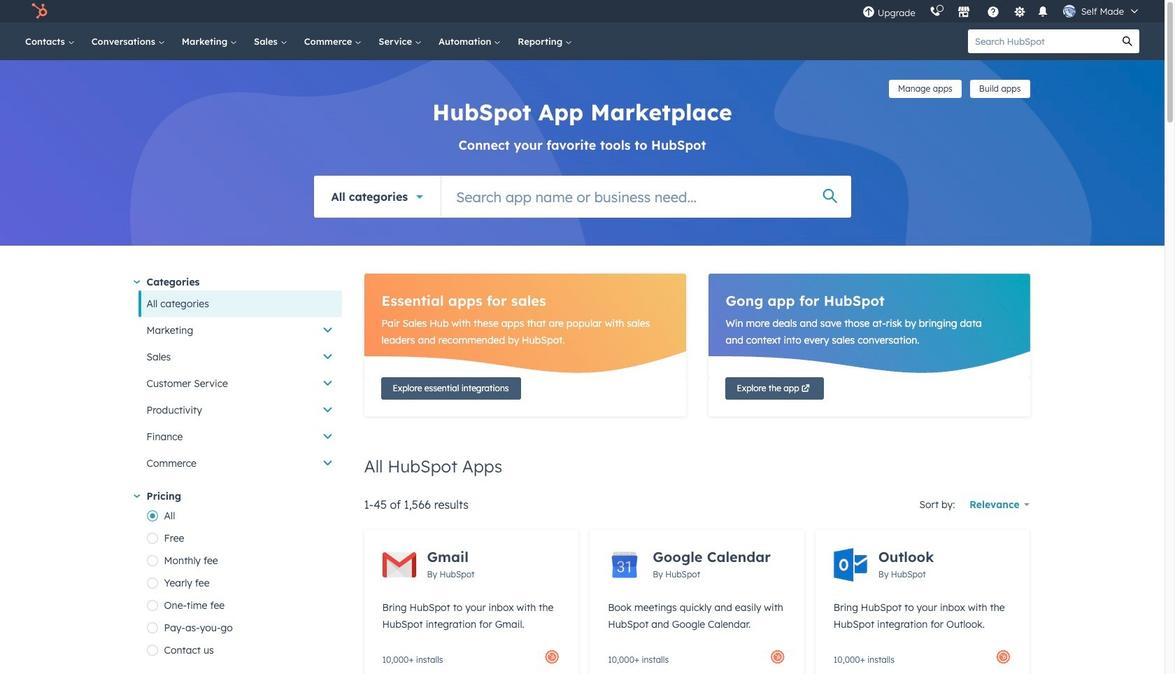 Task type: vqa. For each thing, say whether or not it's contained in the screenshot.
1st Link Opens In A New Window image from the bottom
no



Task type: locate. For each thing, give the bounding box(es) containing it.
menu
[[856, 0, 1149, 22]]

Search HubSpot search field
[[969, 29, 1116, 53]]

pricing group
[[147, 505, 342, 661]]

caret image
[[133, 280, 140, 284]]



Task type: describe. For each thing, give the bounding box(es) containing it.
Search app name or business need... search field
[[442, 176, 851, 218]]

caret image
[[133, 494, 140, 498]]

ruby anderson image
[[1064, 5, 1076, 17]]

marketplaces image
[[958, 6, 971, 19]]



